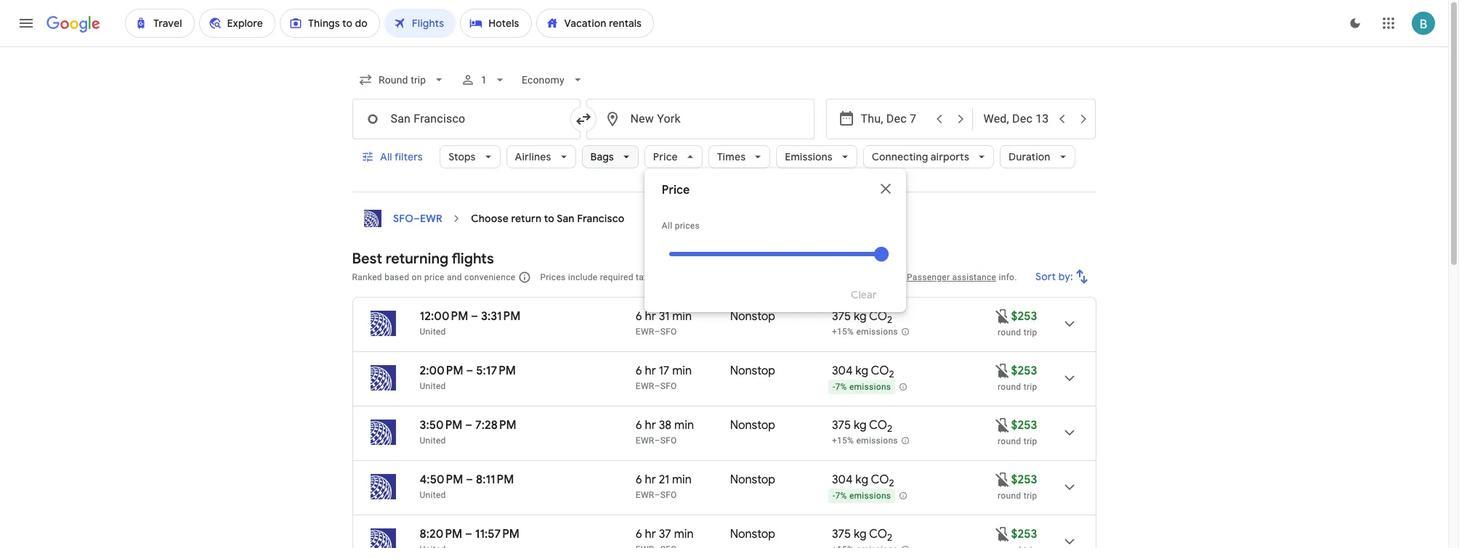 Task type: locate. For each thing, give the bounding box(es) containing it.
304
[[832, 364, 853, 379], [832, 473, 853, 488]]

hr inside 6 hr 21 min ewr – sfo
[[645, 473, 656, 488]]

1 vertical spatial 253 us dollars text field
[[1011, 528, 1037, 542]]

1 375 from the top
[[832, 310, 851, 324]]

hr left the 37
[[645, 528, 656, 542]]

2 253 us dollars text field from the top
[[1011, 528, 1037, 542]]

4 round from the top
[[998, 491, 1021, 501]]

sfo for 6 hr 38 min
[[660, 436, 677, 446]]

min right 17
[[672, 364, 692, 379]]

all filters button
[[352, 140, 434, 174]]

this price for this flight doesn't include overhead bin access. if you need a carry-on bag, use the bags filter to update prices. image up 253 us dollars text field
[[994, 362, 1011, 380]]

3 nonstop flight. element from the top
[[730, 419, 775, 435]]

– down '31'
[[654, 327, 660, 337]]

4 round trip from the top
[[998, 491, 1037, 501]]

price down price popup button
[[662, 183, 690, 198]]

1 horizontal spatial 1
[[702, 272, 707, 283]]

and
[[447, 272, 462, 283]]

6 inside 6 hr 31 min ewr – sfo
[[636, 310, 642, 324]]

hr for 37
[[645, 528, 656, 542]]

Departure time: 12:00 PM. text field
[[420, 310, 468, 324]]

price right the bags popup button
[[653, 150, 678, 163]]

2 this price for this flight doesn't include overhead bin access. if you need a carry-on bag, use the bags filter to update prices. image from the top
[[994, 362, 1011, 380]]

+15%
[[832, 327, 854, 337], [832, 436, 854, 446]]

1 trip from the top
[[1024, 328, 1037, 338]]

united down '12:00 pm'
[[420, 327, 446, 337]]

united down 2:00 pm
[[420, 381, 446, 392]]

3 trip from the top
[[1024, 437, 1037, 447]]

0 vertical spatial 7%
[[835, 382, 847, 393]]

2 +15% emissions from the top
[[832, 436, 898, 446]]

ewr down total duration 6 hr 17 min. element
[[636, 381, 654, 392]]

–
[[413, 212, 420, 225], [471, 310, 478, 324], [654, 327, 660, 337], [466, 364, 473, 379], [654, 381, 660, 392], [465, 419, 472, 433], [654, 436, 660, 446], [466, 473, 473, 488], [654, 490, 660, 501], [465, 528, 472, 542]]

2 vertical spatial 375
[[832, 528, 851, 542]]

4 nonstop flight. element from the top
[[730, 473, 775, 490]]

5 nonstop from the top
[[730, 528, 775, 542]]

1 nonstop from the top
[[730, 310, 775, 324]]

kg for 6 hr 21 min
[[855, 473, 868, 488]]

Departure time: 2:00 PM. text field
[[420, 364, 463, 379]]

0 horizontal spatial all
[[380, 150, 392, 163]]

3:50 pm
[[420, 419, 462, 433]]

6 left the 38
[[636, 419, 642, 433]]

6 inside 'element'
[[636, 528, 642, 542]]

0 vertical spatial 375
[[832, 310, 851, 324]]

ranked
[[352, 272, 382, 283]]

5 $253 from the top
[[1011, 528, 1037, 542]]

1 hr from the top
[[645, 310, 656, 324]]

1 vertical spatial 375
[[832, 419, 851, 433]]

loading results progress bar
[[0, 47, 1448, 49]]

375 for 38
[[832, 419, 851, 433]]

2 trip from the top
[[1024, 382, 1037, 392]]

passenger assistance button
[[907, 272, 996, 283]]

sfo inside 6 hr 31 min ewr – sfo
[[660, 327, 677, 337]]

hr left 17
[[645, 364, 656, 379]]

2:00 pm – 5:17 pm united
[[420, 364, 516, 392]]

1 vertical spatial 1
[[702, 272, 707, 283]]

nonstop
[[730, 310, 775, 324], [730, 364, 775, 379], [730, 419, 775, 433], [730, 473, 775, 488], [730, 528, 775, 542]]

ewr inside the 6 hr 17 min ewr – sfo
[[636, 381, 654, 392]]

united inside 12:00 pm – 3:31 pm united
[[420, 327, 446, 337]]

co for 6 hr 38 min
[[869, 419, 887, 433]]

2 -7% emissions from the top
[[833, 491, 891, 501]]

ewr inside 6 hr 38 min ewr – sfo
[[636, 436, 654, 446]]

adult.
[[709, 272, 732, 283]]

6 inside 6 hr 38 min ewr – sfo
[[636, 419, 642, 433]]

253 US dollars text field
[[1011, 310, 1037, 324], [1011, 528, 1037, 542]]

leaves newark liberty international airport at 3:50 pm on wednesday, december 13 and arrives at san francisco international airport at 7:28 pm on wednesday, december 13. element
[[420, 419, 517, 433]]

2 304 from the top
[[832, 473, 853, 488]]

375
[[832, 310, 851, 324], [832, 419, 851, 433], [832, 528, 851, 542]]

1 horizontal spatial all
[[662, 221, 672, 231]]

Arrival time: 5:17 PM. text field
[[476, 364, 516, 379]]

6 inside the 6 hr 17 min ewr – sfo
[[636, 364, 642, 379]]

1 304 kg co 2 from the top
[[832, 364, 894, 381]]

6
[[636, 310, 642, 324], [636, 364, 642, 379], [636, 419, 642, 433], [636, 473, 642, 488], [636, 528, 642, 542]]

6 left 17
[[636, 364, 642, 379]]

– inside the 6 hr 17 min ewr – sfo
[[654, 381, 660, 392]]

nonstop for 6 hr 31 min
[[730, 310, 775, 324]]

– left 7:28 pm text field
[[465, 419, 472, 433]]

min right 21
[[672, 473, 692, 488]]

min inside 6 hr 31 min ewr – sfo
[[672, 310, 692, 324]]

united for 2:00 pm
[[420, 381, 446, 392]]

this price for this flight doesn't include overhead bin access. if you need a carry-on bag, use the bags filter to update prices. image for 375
[[994, 308, 1011, 325]]

round down $253 text field
[[998, 491, 1021, 501]]

1 - from the top
[[833, 382, 835, 393]]

2 +15% from the top
[[832, 436, 854, 446]]

2 6 from the top
[[636, 364, 642, 379]]

trip down 253 us dollars text field
[[1024, 437, 1037, 447]]

8:20 pm – 11:57 pm
[[420, 528, 520, 542]]

4 hr from the top
[[645, 473, 656, 488]]

253 us dollars text field left flight details. leaves newark liberty international airport at 8:20 pm on wednesday, december 13 and arrives at san francisco international airport at 11:57 pm on wednesday, december 13. icon
[[1011, 528, 1037, 542]]

all
[[380, 150, 392, 163], [662, 221, 672, 231]]

2 round trip from the top
[[998, 382, 1037, 392]]

2 vertical spatial this price for this flight doesn't include overhead bin access. if you need a carry-on bag, use the bags filter to update prices. image
[[994, 526, 1011, 543]]

1 $253 from the top
[[1011, 310, 1037, 324]]

ewr inside 6 hr 31 min ewr – sfo
[[636, 327, 654, 337]]

stops button
[[440, 140, 500, 174]]

– inside '4:50 pm – 8:11 pm united'
[[466, 473, 473, 488]]

None search field
[[352, 62, 1096, 312]]

hr inside the 6 hr 17 min ewr – sfo
[[645, 364, 656, 379]]

3 6 from the top
[[636, 419, 642, 433]]

4 6 from the top
[[636, 473, 642, 488]]

Arrival time: 7:28 PM. text field
[[475, 419, 517, 433]]

round trip
[[998, 328, 1037, 338], [998, 382, 1037, 392], [998, 437, 1037, 447], [998, 491, 1037, 501]]

None text field
[[352, 99, 580, 140]]

round trip down $253 text field
[[998, 491, 1037, 501]]

5 nonstop flight. element from the top
[[730, 528, 775, 544]]

3 $253 from the top
[[1011, 419, 1037, 433]]

$253 for 38
[[1011, 419, 1037, 433]]

prices include required taxes + fees for 1 adult.
[[540, 272, 732, 283]]

min right '31'
[[672, 310, 692, 324]]

2 $253 from the top
[[1011, 364, 1037, 379]]

united for 4:50 pm
[[420, 490, 446, 501]]

– left the 8:11 pm
[[466, 473, 473, 488]]

round for 6 hr 38 min
[[998, 437, 1021, 447]]

1 vertical spatial 304
[[832, 473, 853, 488]]

sfo down 17
[[660, 381, 677, 392]]

– down 21
[[654, 490, 660, 501]]

hr for 31
[[645, 310, 656, 324]]

sfo down the 38
[[660, 436, 677, 446]]

$253 left flight details. leaves newark liberty international airport at 8:20 pm on wednesday, december 13 and arrives at san francisco international airport at 11:57 pm on wednesday, december 13. icon
[[1011, 528, 1037, 542]]

5:17 pm
[[476, 364, 516, 379]]

2 hr from the top
[[645, 364, 656, 379]]

1 375 kg co 2 from the top
[[832, 310, 892, 326]]

37
[[659, 528, 671, 542]]

flight details. leaves newark liberty international airport at 12:00 pm on wednesday, december 13 and arrives at san francisco international airport at 3:31 pm on wednesday, december 13. image
[[1052, 307, 1087, 342]]

3:50 pm – 7:28 pm united
[[420, 419, 517, 446]]

- for 6 hr 21 min
[[833, 491, 835, 501]]

nonstop flight. element for 6 hr 38 min
[[730, 419, 775, 435]]

trip
[[1024, 328, 1037, 338], [1024, 382, 1037, 392], [1024, 437, 1037, 447], [1024, 491, 1037, 501]]

$253 left flight details. leaves newark liberty international airport at 4:50 pm on wednesday, december 13 and arrives at san francisco international airport at 8:11 pm on wednesday, december 13. image
[[1011, 473, 1037, 488]]

sort
[[1035, 270, 1056, 283]]

2 this price for this flight doesn't include overhead bin access. if you need a carry-on bag, use the bags filter to update prices. image from the top
[[994, 471, 1011, 489]]

trip for 6 hr 17 min
[[1024, 382, 1037, 392]]

flight details. leaves newark liberty international airport at 2:00 pm on wednesday, december 13 and arrives at san francisco international airport at 5:17 pm on wednesday, december 13. image
[[1052, 361, 1087, 396]]

min inside the 6 hr 17 min ewr – sfo
[[672, 364, 692, 379]]

trip down $253 text box on the right bottom of the page
[[1024, 382, 1037, 392]]

– up returning on the left
[[413, 212, 420, 225]]

ewr inside 6 hr 21 min ewr – sfo
[[636, 490, 654, 501]]

francisco
[[577, 212, 625, 225]]

– down 17
[[654, 381, 660, 392]]

2 304 kg co 2 from the top
[[832, 473, 894, 490]]

round trip down $253 text box on the right bottom of the page
[[998, 382, 1037, 392]]

united inside 2:00 pm – 5:17 pm united
[[420, 381, 446, 392]]

2 - from the top
[[833, 491, 835, 501]]

this price for this flight doesn't include overhead bin access. if you need a carry-on bag, use the bags filter to update prices. image for 304
[[994, 362, 1011, 380]]

hr left '31'
[[645, 310, 656, 324]]

1 united from the top
[[420, 327, 446, 337]]

duration button
[[1000, 140, 1075, 174]]

1 vertical spatial all
[[662, 221, 672, 231]]

united inside 3:50 pm – 7:28 pm united
[[420, 436, 446, 446]]

trip down $253 text field
[[1024, 491, 1037, 501]]

6 inside 6 hr 21 min ewr – sfo
[[636, 473, 642, 488]]

all left filters
[[380, 150, 392, 163]]

trip up $253 text box on the right bottom of the page
[[1024, 328, 1037, 338]]

0 vertical spatial 1
[[481, 74, 487, 86]]

Arrival time: 8:11 PM. text field
[[476, 473, 514, 488]]

price inside popup button
[[653, 150, 678, 163]]

None field
[[352, 67, 452, 93], [516, 67, 590, 93], [352, 67, 452, 93], [516, 67, 590, 93]]

None text field
[[586, 99, 814, 140]]

0 vertical spatial 304
[[832, 364, 853, 379]]

1 vertical spatial 375 kg co 2
[[832, 419, 892, 435]]

nonstop for 6 hr 17 min
[[730, 364, 775, 379]]

$253 for 31
[[1011, 310, 1037, 324]]

round down $253 text box on the right bottom of the page
[[998, 382, 1021, 392]]

304 for 6 hr 17 min
[[832, 364, 853, 379]]

this price for this flight doesn't include overhead bin access. if you need a carry-on bag, use the bags filter to update prices. image down $253 text box on the right bottom of the page
[[994, 417, 1011, 434]]

0 vertical spatial -7% emissions
[[833, 382, 891, 393]]

4 trip from the top
[[1024, 491, 1037, 501]]

1 vertical spatial +15% emissions
[[832, 436, 898, 446]]

253 us dollars text field for 6 hr 37 min
[[1011, 528, 1037, 542]]

hr inside 6 hr 38 min ewr – sfo
[[645, 419, 656, 433]]

0 vertical spatial all
[[380, 150, 392, 163]]

price
[[653, 150, 678, 163], [662, 183, 690, 198]]

sfo inside the 6 hr 17 min ewr – sfo
[[660, 381, 677, 392]]

6 left the 37
[[636, 528, 642, 542]]

all inside button
[[380, 150, 392, 163]]

5 hr from the top
[[645, 528, 656, 542]]

– left '5:17 pm'
[[466, 364, 473, 379]]

round trip for 6 hr 21 min
[[998, 491, 1037, 501]]

0 vertical spatial 304 kg co 2
[[832, 364, 894, 381]]

for
[[688, 272, 699, 283]]

3 round from the top
[[998, 437, 1021, 447]]

– down the 38
[[654, 436, 660, 446]]

2 nonstop flight. element from the top
[[730, 364, 775, 381]]

1 nonstop flight. element from the top
[[730, 310, 775, 326]]

round down 253 us dollars text field
[[998, 437, 1021, 447]]

flight details. leaves newark liberty international airport at 8:20 pm on wednesday, december 13 and arrives at san francisco international airport at 11:57 pm on wednesday, december 13. image
[[1052, 525, 1087, 549]]

hr for 38
[[645, 419, 656, 433]]

2 vertical spatial 375 kg co 2
[[832, 528, 892, 544]]

hr left the 38
[[645, 419, 656, 433]]

1 round trip from the top
[[998, 328, 1037, 338]]

1 +15% emissions from the top
[[832, 327, 898, 337]]

1 inside 1 popup button
[[481, 74, 487, 86]]

3 nonstop from the top
[[730, 419, 775, 433]]

nonstop flight. element for 6 hr 17 min
[[730, 364, 775, 381]]

this price for this flight doesn't include overhead bin access. if you need a carry-on bag, use the bags filter to update prices. image
[[994, 417, 1011, 434], [994, 471, 1011, 489], [994, 526, 1011, 543]]

253 US dollars text field
[[1011, 364, 1037, 379]]

this price for this flight doesn't include overhead bin access. if you need a carry-on bag, use the bags filter to update prices. image down 253 us dollars text field
[[994, 471, 1011, 489]]

$253 left flight details. leaves newark liberty international airport at 2:00 pm on wednesday, december 13 and arrives at san francisco international airport at 5:17 pm on wednesday, december 13. icon
[[1011, 364, 1037, 379]]

6 left '31'
[[636, 310, 642, 324]]

0 vertical spatial -
[[833, 382, 835, 393]]

1 vertical spatial -
[[833, 491, 835, 501]]

4 nonstop from the top
[[730, 473, 775, 488]]

this price for this flight doesn't include overhead bin access. if you need a carry-on bag, use the bags filter to update prices. image down $253 text field
[[994, 526, 1011, 543]]

1 vertical spatial this price for this flight doesn't include overhead bin access. if you need a carry-on bag, use the bags filter to update prices. image
[[994, 471, 1011, 489]]

1 vertical spatial -7% emissions
[[833, 491, 891, 501]]

total duration 6 hr 38 min. element
[[636, 419, 730, 435]]

hr for 21
[[645, 473, 656, 488]]

nonstop flight. element
[[730, 310, 775, 326], [730, 364, 775, 381], [730, 419, 775, 435], [730, 473, 775, 490], [730, 528, 775, 544]]

min inside 6 hr 21 min ewr – sfo
[[672, 473, 692, 488]]

4 $253 from the top
[[1011, 473, 1037, 488]]

6 hr 17 min ewr – sfo
[[636, 364, 692, 392]]

1 304 from the top
[[832, 364, 853, 379]]

$253 for 17
[[1011, 364, 1037, 379]]

1 vertical spatial 7%
[[835, 491, 847, 501]]

1
[[481, 74, 487, 86], [702, 272, 707, 283]]

6 for 6 hr 17 min
[[636, 364, 642, 379]]

3 round trip from the top
[[998, 437, 1037, 447]]

emissions
[[856, 327, 898, 337], [849, 382, 891, 393], [856, 436, 898, 446], [849, 491, 891, 501]]

253 us dollars text field down the sort on the right of the page
[[1011, 310, 1037, 324]]

co for 6 hr 37 min
[[869, 528, 887, 542]]

times button
[[708, 140, 770, 174]]

304 kg co 2
[[832, 364, 894, 381], [832, 473, 894, 490]]

all left "prices"
[[662, 221, 672, 231]]

round trip down 253 us dollars text field
[[998, 437, 1037, 447]]

united down 4:50 pm
[[420, 490, 446, 501]]

5 6 from the top
[[636, 528, 642, 542]]

this price for this flight doesn't include overhead bin access. if you need a carry-on bag, use the bags filter to update prices. image down 'assistance' on the right
[[994, 308, 1011, 325]]

emissions button
[[776, 140, 857, 174]]

0 vertical spatial price
[[653, 150, 678, 163]]

best returning flights main content
[[352, 204, 1096, 549]]

ewr
[[420, 212, 442, 225], [636, 327, 654, 337], [636, 381, 654, 392], [636, 436, 654, 446], [636, 490, 654, 501]]

round for 6 hr 31 min
[[998, 328, 1021, 338]]

4 united from the top
[[420, 490, 446, 501]]

ewr for 6 hr 17 min
[[636, 381, 654, 392]]

1 round from the top
[[998, 328, 1021, 338]]

1 6 from the top
[[636, 310, 642, 324]]

total duration 6 hr 21 min. element
[[636, 473, 730, 490]]

0 vertical spatial +15% emissions
[[832, 327, 898, 337]]

hr inside 'element'
[[645, 528, 656, 542]]

sfo inside 6 hr 38 min ewr – sfo
[[660, 436, 677, 446]]

min
[[672, 310, 692, 324], [672, 364, 692, 379], [674, 419, 694, 433], [672, 473, 692, 488], [674, 528, 694, 542]]

flights
[[452, 250, 494, 268]]

san
[[557, 212, 575, 225]]

all prices
[[662, 221, 700, 231]]

trip for 6 hr 21 min
[[1024, 491, 1037, 501]]

1 vertical spatial this price for this flight doesn't include overhead bin access. if you need a carry-on bag, use the bags filter to update prices. image
[[994, 362, 1011, 380]]

8:11 pm
[[476, 473, 514, 488]]

2 375 from the top
[[832, 419, 851, 433]]

choose return to san francisco
[[471, 212, 625, 225]]

round
[[998, 328, 1021, 338], [998, 382, 1021, 392], [998, 437, 1021, 447], [998, 491, 1021, 501]]

round trip up $253 text box on the right bottom of the page
[[998, 328, 1037, 338]]

0 vertical spatial 375 kg co 2
[[832, 310, 892, 326]]

hr inside 6 hr 31 min ewr – sfo
[[645, 310, 656, 324]]

min inside 6 hr 38 min ewr – sfo
[[674, 419, 694, 433]]

– left 3:31 pm
[[471, 310, 478, 324]]

375 for 31
[[832, 310, 851, 324]]

assistance
[[952, 272, 996, 283]]

1 +15% from the top
[[832, 327, 854, 337]]

round for 6 hr 21 min
[[998, 491, 1021, 501]]

0 horizontal spatial 1
[[481, 74, 487, 86]]

2 375 kg co 2 from the top
[[832, 419, 892, 435]]

1 vertical spatial +15%
[[832, 436, 854, 446]]

3 united from the top
[[420, 436, 446, 446]]

1 253 us dollars text field from the top
[[1011, 310, 1037, 324]]

total duration 6 hr 31 min. element
[[636, 310, 730, 326]]

-
[[833, 382, 835, 393], [833, 491, 835, 501]]

price
[[424, 272, 444, 283]]

$253 down the sort on the right of the page
[[1011, 310, 1037, 324]]

11:57 pm
[[475, 528, 520, 542]]

hr
[[645, 310, 656, 324], [645, 364, 656, 379], [645, 419, 656, 433], [645, 473, 656, 488], [645, 528, 656, 542]]

+15% for 6 hr 31 min
[[832, 327, 854, 337]]

1 vertical spatial 304 kg co 2
[[832, 473, 894, 490]]

swap origin and destination. image
[[574, 110, 592, 128]]

+15% emissions
[[832, 327, 898, 337], [832, 436, 898, 446]]

round up $253 text box on the right bottom of the page
[[998, 328, 1021, 338]]

Departure time: 3:50 PM. text field
[[420, 419, 462, 433]]

sfo
[[393, 212, 413, 225], [660, 327, 677, 337], [660, 381, 677, 392], [660, 436, 677, 446], [660, 490, 677, 501]]

co for 6 hr 31 min
[[869, 310, 887, 324]]

united inside '4:50 pm – 8:11 pm united'
[[420, 490, 446, 501]]

this price for this flight doesn't include overhead bin access. if you need a carry-on bag, use the bags filter to update prices. image
[[994, 308, 1011, 325], [994, 362, 1011, 380]]

kg
[[854, 310, 867, 324], [855, 364, 868, 379], [854, 419, 867, 433], [855, 473, 868, 488], [854, 528, 867, 542]]

7%
[[835, 382, 847, 393], [835, 491, 847, 501]]

sfo down 21
[[660, 490, 677, 501]]

leaves newark liberty international airport at 8:20 pm on wednesday, december 13 and arrives at san francisco international airport at 11:57 pm on wednesday, december 13. element
[[420, 528, 520, 542]]

0 vertical spatial 253 us dollars text field
[[1011, 310, 1037, 324]]

ranked based on price and convenience
[[352, 272, 515, 283]]

co
[[869, 310, 887, 324], [871, 364, 889, 379], [869, 419, 887, 433], [871, 473, 889, 488], [869, 528, 887, 542]]

2 nonstop from the top
[[730, 364, 775, 379]]

2 7% from the top
[[835, 491, 847, 501]]

prices
[[540, 272, 566, 283]]

2 united from the top
[[420, 381, 446, 392]]

nonstop for 6 hr 38 min
[[730, 419, 775, 433]]

all for all prices
[[662, 221, 672, 231]]

close dialog image
[[877, 180, 894, 198]]

1 this price for this flight doesn't include overhead bin access. if you need a carry-on bag, use the bags filter to update prices. image from the top
[[994, 417, 1011, 434]]

this price for this flight doesn't include overhead bin access. if you need a carry-on bag, use the bags filter to update prices. image for 21
[[994, 471, 1011, 489]]

total duration 6 hr 37 min. element
[[636, 528, 730, 544]]

1 -7% emissions from the top
[[833, 382, 891, 393]]

learn more about ranking image
[[518, 271, 531, 284]]

ewr up best returning flights
[[420, 212, 442, 225]]

fees
[[668, 272, 685, 283]]

sfo inside 6 hr 21 min ewr – sfo
[[660, 490, 677, 501]]

6 for 6 hr 38 min
[[636, 419, 642, 433]]

nonstop flight. element for 6 hr 21 min
[[730, 473, 775, 490]]

304 kg co 2 for 6 hr 21 min
[[832, 473, 894, 490]]

2 round from the top
[[998, 382, 1021, 392]]

$253
[[1011, 310, 1037, 324], [1011, 364, 1037, 379], [1011, 419, 1037, 433], [1011, 473, 1037, 488], [1011, 528, 1037, 542]]

sfo down '31'
[[660, 327, 677, 337]]

0 vertical spatial +15%
[[832, 327, 854, 337]]

round for 6 hr 17 min
[[998, 382, 1021, 392]]

6 left 21
[[636, 473, 642, 488]]

1 this price for this flight doesn't include overhead bin access. if you need a carry-on bag, use the bags filter to update prices. image from the top
[[994, 308, 1011, 325]]

1 7% from the top
[[835, 382, 847, 393]]

hr left 21
[[645, 473, 656, 488]]

0 vertical spatial this price for this flight doesn't include overhead bin access. if you need a carry-on bag, use the bags filter to update prices. image
[[994, 308, 1011, 325]]

375 kg co 2
[[832, 310, 892, 326], [832, 419, 892, 435], [832, 528, 892, 544]]

ewr down total duration 6 hr 31 min. element
[[636, 327, 654, 337]]

ewr down total duration 6 hr 38 min. element
[[636, 436, 654, 446]]

filters
[[394, 150, 422, 163]]

304 for 6 hr 21 min
[[832, 473, 853, 488]]

united down 3:50 pm
[[420, 436, 446, 446]]

min right the 37
[[674, 528, 694, 542]]

united
[[420, 327, 446, 337], [420, 381, 446, 392], [420, 436, 446, 446], [420, 490, 446, 501]]

$253 left "flight details. leaves newark liberty international airport at 3:50 pm on wednesday, december 13 and arrives at san francisco international airport at 7:28 pm on wednesday, december 13." icon
[[1011, 419, 1037, 433]]

21
[[659, 473, 669, 488]]

3 hr from the top
[[645, 419, 656, 433]]

min right the 38
[[674, 419, 694, 433]]

7% for 6 hr 21 min
[[835, 491, 847, 501]]

0 vertical spatial this price for this flight doesn't include overhead bin access. if you need a carry-on bag, use the bags filter to update prices. image
[[994, 417, 1011, 434]]

ewr down total duration 6 hr 21 min. element
[[636, 490, 654, 501]]

emissions
[[785, 150, 832, 163]]

– inside 6 hr 38 min ewr – sfo
[[654, 436, 660, 446]]

-7% emissions
[[833, 382, 891, 393], [833, 491, 891, 501]]



Task type: vqa. For each thing, say whether or not it's contained in the screenshot.
Detroit
no



Task type: describe. For each thing, give the bounding box(es) containing it.
min for 6 hr 21 min
[[672, 473, 692, 488]]

kg for 6 hr 38 min
[[854, 419, 867, 433]]

– inside 12:00 pm – 3:31 pm united
[[471, 310, 478, 324]]

2 for 17
[[889, 369, 894, 381]]

min for 6 hr 17 min
[[672, 364, 692, 379]]

253 US dollars text field
[[1011, 419, 1037, 433]]

Departure text field
[[861, 100, 927, 139]]

kg for 6 hr 37 min
[[854, 528, 867, 542]]

min for 6 hr 31 min
[[672, 310, 692, 324]]

ewr for 6 hr 21 min
[[636, 490, 654, 501]]

may apply. passenger assistance
[[859, 272, 996, 283]]

total duration 6 hr 17 min. element
[[636, 364, 730, 381]]

Arrival time: 3:31 PM. text field
[[481, 310, 521, 324]]

min inside 'element'
[[674, 528, 694, 542]]

2:00 pm
[[420, 364, 463, 379]]

253 us dollars text field for 6 hr 31 min
[[1011, 310, 1037, 324]]

flight details. leaves newark liberty international airport at 3:50 pm on wednesday, december 13 and arrives at san francisco international airport at 7:28 pm on wednesday, december 13. image
[[1052, 416, 1087, 450]]

bags
[[590, 150, 614, 163]]

6 hr 37 min
[[636, 528, 694, 542]]

+15% for 6 hr 38 min
[[832, 436, 854, 446]]

38
[[659, 419, 672, 433]]

$253 for 21
[[1011, 473, 1037, 488]]

sfo for 6 hr 21 min
[[660, 490, 677, 501]]

- for 6 hr 17 min
[[833, 382, 835, 393]]

flight details. leaves newark liberty international airport at 4:50 pm on wednesday, december 13 and arrives at san francisco international airport at 8:11 pm on wednesday, december 13. image
[[1052, 470, 1087, 505]]

2 for 31
[[887, 314, 892, 326]]

nonstop for 6 hr 37 min
[[730, 528, 775, 542]]

7% for 6 hr 17 min
[[835, 382, 847, 393]]

return
[[511, 212, 542, 225]]

united for 12:00 pm
[[420, 327, 446, 337]]

17
[[659, 364, 669, 379]]

+15% emissions for 6 hr 31 min
[[832, 327, 898, 337]]

leaves newark liberty international airport at 12:00 pm on wednesday, december 13 and arrives at san francisco international airport at 3:31 pm on wednesday, december 13. element
[[420, 310, 521, 324]]

round trip for 6 hr 31 min
[[998, 328, 1037, 338]]

kg for 6 hr 17 min
[[855, 364, 868, 379]]

6 hr 21 min ewr – sfo
[[636, 473, 692, 501]]

leaves newark liberty international airport at 4:50 pm on wednesday, december 13 and arrives at san francisco international airport at 8:11 pm on wednesday, december 13. element
[[420, 473, 514, 488]]

may
[[861, 272, 878, 283]]

on
[[412, 272, 422, 283]]

1 button
[[455, 62, 513, 97]]

min for 6 hr 38 min
[[674, 419, 694, 433]]

leaves newark liberty international airport at 2:00 pm on wednesday, december 13 and arrives at san francisco international airport at 5:17 pm on wednesday, december 13. element
[[420, 364, 516, 379]]

passenger
[[907, 272, 950, 283]]

3:31 pm
[[481, 310, 521, 324]]

co for 6 hr 17 min
[[871, 364, 889, 379]]

6 hr 31 min ewr – sfo
[[636, 310, 692, 337]]

12:00 pm
[[420, 310, 468, 324]]

6 for 6 hr 21 min
[[636, 473, 642, 488]]

connecting airports button
[[863, 140, 994, 174]]

+15% emissions for 6 hr 38 min
[[832, 436, 898, 446]]

required
[[600, 272, 633, 283]]

-7% emissions for 6 hr 17 min
[[833, 382, 891, 393]]

Arrival time: 11:57 PM. text field
[[475, 528, 520, 542]]

ewr for 6 hr 31 min
[[636, 327, 654, 337]]

taxes
[[636, 272, 658, 283]]

375 kg co 2 for 31
[[832, 310, 892, 326]]

choose
[[471, 212, 509, 225]]

times
[[717, 150, 746, 163]]

375 kg co 2 for 38
[[832, 419, 892, 435]]

sfo – ewr
[[393, 212, 442, 225]]

nonstop flight. element for 6 hr 31 min
[[730, 310, 775, 326]]

2 for 21
[[889, 478, 894, 490]]

price button
[[644, 140, 702, 174]]

to
[[544, 212, 554, 225]]

4:50 pm – 8:11 pm united
[[420, 473, 514, 501]]

all filters
[[380, 150, 422, 163]]

6 for 6 hr 31 min
[[636, 310, 642, 324]]

change appearance image
[[1338, 6, 1373, 41]]

4:50 pm
[[420, 473, 463, 488]]

ewr for 6 hr 38 min
[[636, 436, 654, 446]]

3 375 kg co 2 from the top
[[832, 528, 892, 544]]

best
[[352, 250, 382, 268]]

trip for 6 hr 31 min
[[1024, 328, 1037, 338]]

– inside 6 hr 21 min ewr – sfo
[[654, 490, 660, 501]]

based
[[385, 272, 409, 283]]

round trip for 6 hr 17 min
[[998, 382, 1037, 392]]

include
[[568, 272, 598, 283]]

main menu image
[[17, 15, 35, 32]]

sfo for 6 hr 17 min
[[660, 381, 677, 392]]

by:
[[1058, 270, 1073, 283]]

1 vertical spatial price
[[662, 183, 690, 198]]

hr for 17
[[645, 364, 656, 379]]

-7% emissions for 6 hr 21 min
[[833, 491, 891, 501]]

3 this price for this flight doesn't include overhead bin access. if you need a carry-on bag, use the bags filter to update prices. image from the top
[[994, 526, 1011, 543]]

8:20 pm
[[420, 528, 462, 542]]

2 for 38
[[887, 423, 892, 435]]

– inside 6 hr 31 min ewr – sfo
[[654, 327, 660, 337]]

304 kg co 2 for 6 hr 17 min
[[832, 364, 894, 381]]

nonstop flight. element for 6 hr 37 min
[[730, 528, 775, 544]]

12:00 pm – 3:31 pm united
[[420, 310, 521, 337]]

this price for this flight doesn't include overhead bin access. if you need a carry-on bag, use the bags filter to update prices. image for 38
[[994, 417, 1011, 434]]

prices
[[675, 221, 700, 231]]

bags button
[[582, 140, 639, 174]]

all for all filters
[[380, 150, 392, 163]]

Departure time: 8:20 PM. text field
[[420, 528, 462, 542]]

returning
[[386, 250, 448, 268]]

kg for 6 hr 31 min
[[854, 310, 867, 324]]

best returning flights
[[352, 250, 494, 268]]

airlines button
[[506, 140, 576, 174]]

united for 3:50 pm
[[420, 436, 446, 446]]

– inside 3:50 pm – 7:28 pm united
[[465, 419, 472, 433]]

sort by:
[[1035, 270, 1073, 283]]

duration
[[1008, 150, 1050, 163]]

trip for 6 hr 38 min
[[1024, 437, 1037, 447]]

Departure time: 4:50 PM. text field
[[420, 473, 463, 488]]

stops
[[448, 150, 476, 163]]

1 inside 'best returning flights' main content
[[702, 272, 707, 283]]

airlines
[[515, 150, 551, 163]]

7:28 pm
[[475, 419, 517, 433]]

253 US dollars text field
[[1011, 473, 1037, 488]]

round trip for 6 hr 38 min
[[998, 437, 1037, 447]]

3 375 from the top
[[832, 528, 851, 542]]

airports
[[931, 150, 969, 163]]

6 hr 38 min ewr – sfo
[[636, 419, 694, 446]]

sfo up returning on the left
[[393, 212, 413, 225]]

sort by: button
[[1029, 259, 1096, 294]]

– right departure time: 8:20 pm. text box
[[465, 528, 472, 542]]

connecting
[[872, 150, 928, 163]]

nonstop for 6 hr 21 min
[[730, 473, 775, 488]]

31
[[659, 310, 669, 324]]

co for 6 hr 21 min
[[871, 473, 889, 488]]

+
[[660, 272, 665, 283]]

convenience
[[464, 272, 515, 283]]

connecting airports
[[872, 150, 969, 163]]

Return text field
[[983, 100, 1050, 139]]

sfo for 6 hr 31 min
[[660, 327, 677, 337]]

– inside 2:00 pm – 5:17 pm united
[[466, 364, 473, 379]]

none search field containing price
[[352, 62, 1096, 312]]

apply.
[[881, 272, 904, 283]]



